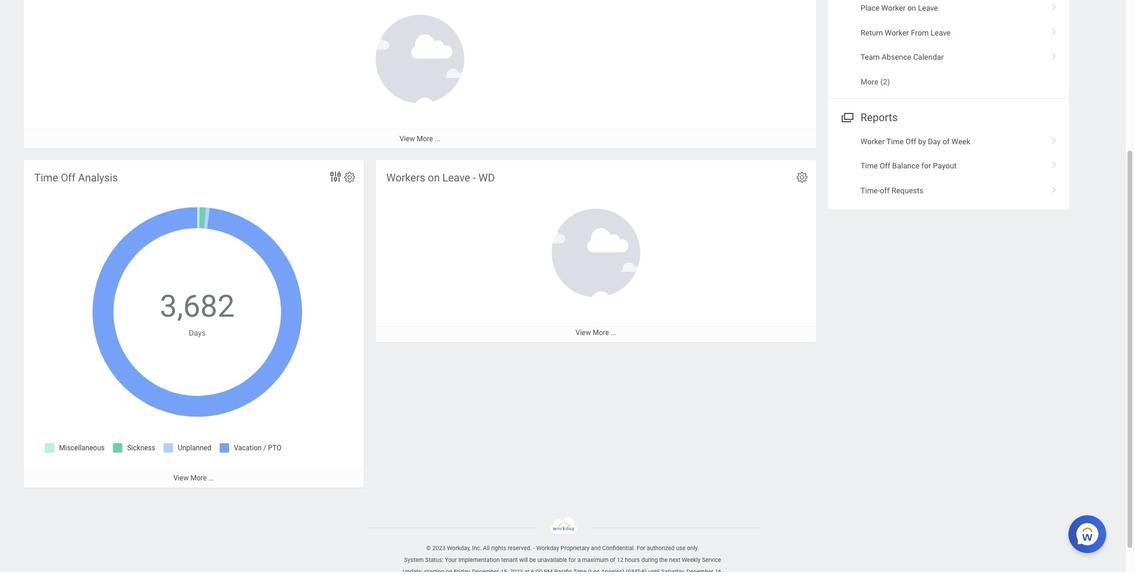 Task type: vqa. For each thing, say whether or not it's contained in the screenshot.
the topmost star image
no



Task type: locate. For each thing, give the bounding box(es) containing it.
status:
[[425, 557, 444, 563]]

1 vertical spatial worker
[[886, 28, 910, 37]]

more for 'view more ...' link related to leave
[[593, 329, 609, 337]]

week
[[952, 137, 971, 146]]

... for leave
[[611, 329, 617, 337]]

chevron right image
[[1047, 0, 1063, 11], [1047, 157, 1063, 169], [1047, 182, 1063, 194]]

confidential.
[[603, 545, 636, 552]]

footer containing © 2023 workday, inc. all rights reserved. - workday proprietary and confidential. for authorized use only. system status: your implementation tenant will be unavailable for a maximum of 12 hours during the next weekly service update; starting on friday, december 15, 2023 at 6:00 pm pacific time (los angeles) (gmt-8) until saturday, december 16
[[0, 517, 1126, 572]]

1 horizontal spatial ...
[[435, 135, 441, 143]]

chevron right image
[[1047, 24, 1063, 36], [1047, 48, 1063, 60], [1047, 133, 1063, 145]]

time-
[[861, 186, 881, 195]]

off left analysis at the left top
[[61, 171, 76, 184]]

december down "weekly"
[[687, 569, 714, 572]]

december down implementation
[[472, 569, 499, 572]]

until
[[649, 569, 660, 572]]

on
[[908, 4, 917, 12], [428, 171, 440, 184], [446, 569, 453, 572]]

analysis
[[78, 171, 118, 184]]

more inside my team's upcoming time off  -  wd element
[[417, 135, 433, 143]]

2 vertical spatial chevron right image
[[1047, 133, 1063, 145]]

service
[[702, 557, 722, 563]]

1 vertical spatial leave
[[931, 28, 951, 37]]

leave for place worker on leave
[[919, 4, 939, 12]]

(2)
[[881, 78, 891, 86]]

1 vertical spatial of
[[610, 557, 616, 563]]

more (2)
[[861, 78, 891, 86]]

2 horizontal spatial view more ...
[[576, 329, 617, 337]]

...
[[435, 135, 441, 143], [611, 329, 617, 337], [209, 474, 214, 482]]

workday
[[537, 545, 560, 552]]

starting
[[424, 569, 445, 572]]

for
[[922, 161, 932, 170], [569, 557, 576, 563]]

update;
[[403, 569, 423, 572]]

0 horizontal spatial of
[[610, 557, 616, 563]]

1 horizontal spatial -
[[534, 545, 535, 552]]

0 vertical spatial list
[[829, 0, 1070, 94]]

list
[[829, 0, 1070, 94], [829, 129, 1070, 203]]

all
[[483, 545, 490, 552]]

angeles)
[[602, 569, 625, 572]]

view more ... inside workers on leave - wd element
[[576, 329, 617, 337]]

0 vertical spatial view more ...
[[400, 135, 441, 143]]

reserved.
[[508, 545, 532, 552]]

more inside time off analysis element
[[191, 474, 207, 482]]

view more ... link for analysis
[[24, 468, 364, 488]]

chevron right image inside time-off requests link
[[1047, 182, 1063, 194]]

- inside workers on leave - wd element
[[473, 171, 476, 184]]

1 horizontal spatial view
[[400, 135, 415, 143]]

1 horizontal spatial on
[[446, 569, 453, 572]]

by
[[919, 137, 927, 146]]

configure time off analysis image
[[343, 171, 356, 184]]

time up "time-"
[[861, 161, 879, 170]]

2 horizontal spatial off
[[906, 137, 917, 146]]

2023 right ©
[[433, 545, 446, 552]]

more (2) link
[[829, 69, 1070, 94]]

view inside workers on leave - wd element
[[576, 329, 591, 337]]

absence
[[882, 53, 912, 61]]

0 vertical spatial -
[[473, 171, 476, 184]]

list containing worker time off by day of week
[[829, 129, 1070, 203]]

0 horizontal spatial for
[[569, 557, 576, 563]]

leave for return worker from leave
[[931, 28, 951, 37]]

2 vertical spatial on
[[446, 569, 453, 572]]

time down a
[[574, 569, 587, 572]]

of inside list
[[943, 137, 950, 146]]

of
[[943, 137, 950, 146], [610, 557, 616, 563]]

2 horizontal spatial on
[[908, 4, 917, 12]]

1 vertical spatial for
[[569, 557, 576, 563]]

worker time off by day of week
[[861, 137, 971, 146]]

1 vertical spatial view more ...
[[576, 329, 617, 337]]

chevron right image inside time off balance for payout link
[[1047, 157, 1063, 169]]

your
[[445, 557, 457, 563]]

of left the 12
[[610, 557, 616, 563]]

for left payout
[[922, 161, 932, 170]]

0 horizontal spatial on
[[428, 171, 440, 184]]

1 vertical spatial chevron right image
[[1047, 48, 1063, 60]]

off left balance
[[880, 161, 891, 170]]

3,682 days
[[160, 289, 235, 337]]

(los
[[589, 569, 600, 572]]

worker left from
[[886, 28, 910, 37]]

1 list from the top
[[829, 0, 1070, 94]]

0 vertical spatial 2023
[[433, 545, 446, 552]]

on down your
[[446, 569, 453, 572]]

0 vertical spatial leave
[[919, 4, 939, 12]]

off for balance
[[880, 161, 891, 170]]

3 chevron right image from the top
[[1047, 133, 1063, 145]]

0 vertical spatial chevron right image
[[1047, 24, 1063, 36]]

2023
[[433, 545, 446, 552], [510, 569, 523, 572]]

1 vertical spatial view more ... link
[[376, 323, 817, 342]]

1 horizontal spatial of
[[943, 137, 950, 146]]

leave inside "link"
[[931, 28, 951, 37]]

be
[[530, 557, 536, 563]]

off
[[906, 137, 917, 146], [880, 161, 891, 170], [61, 171, 76, 184]]

1 horizontal spatial december
[[687, 569, 714, 572]]

0 vertical spatial view more ... link
[[24, 129, 817, 148]]

team absence calendar
[[861, 53, 944, 61]]

1 chevron right image from the top
[[1047, 0, 1063, 11]]

worker inside "link"
[[886, 28, 910, 37]]

0 vertical spatial off
[[906, 137, 917, 146]]

3 chevron right image from the top
[[1047, 182, 1063, 194]]

1 vertical spatial 2023
[[510, 569, 523, 572]]

view more ... link for leave
[[376, 323, 817, 342]]

use
[[677, 545, 686, 552]]

workers
[[387, 171, 426, 184]]

2 list from the top
[[829, 129, 1070, 203]]

view more ... inside time off analysis element
[[174, 474, 214, 482]]

days
[[189, 329, 206, 337]]

2 vertical spatial view more ... link
[[24, 468, 364, 488]]

- left "wd"
[[473, 171, 476, 184]]

chevron right image inside the place worker on leave link
[[1047, 0, 1063, 11]]

2 chevron right image from the top
[[1047, 157, 1063, 169]]

0 vertical spatial on
[[908, 4, 917, 12]]

1 vertical spatial ...
[[611, 329, 617, 337]]

calendar
[[914, 53, 944, 61]]

1 vertical spatial -
[[534, 545, 535, 552]]

off left 'by'
[[906, 137, 917, 146]]

1 chevron right image from the top
[[1047, 24, 1063, 36]]

time-off requests link
[[829, 178, 1070, 203]]

on up return worker from leave
[[908, 4, 917, 12]]

... inside workers on leave - wd element
[[611, 329, 617, 337]]

system
[[404, 557, 424, 563]]

3,682 button
[[160, 286, 237, 327]]

2 vertical spatial off
[[61, 171, 76, 184]]

... inside time off analysis element
[[209, 474, 214, 482]]

view more ... link
[[24, 129, 817, 148], [376, 323, 817, 342], [24, 468, 364, 488]]

off inside time off balance for payout link
[[880, 161, 891, 170]]

2 vertical spatial view
[[174, 474, 189, 482]]

worker
[[882, 4, 906, 12], [886, 28, 910, 37], [861, 137, 885, 146]]

2 vertical spatial leave
[[443, 171, 471, 184]]

0 horizontal spatial off
[[61, 171, 76, 184]]

chevron right image inside team absence calendar link
[[1047, 48, 1063, 60]]

more inside dropdown button
[[861, 78, 879, 86]]

at
[[525, 569, 530, 572]]

team absence calendar link
[[829, 45, 1070, 69]]

0 vertical spatial chevron right image
[[1047, 0, 1063, 11]]

for
[[637, 545, 646, 552]]

rights
[[492, 545, 507, 552]]

place worker on leave link
[[829, 0, 1070, 20]]

0 vertical spatial worker
[[882, 4, 906, 12]]

menu group image
[[839, 109, 855, 124]]

off for analysis
[[61, 171, 76, 184]]

1 horizontal spatial view more ...
[[400, 135, 441, 143]]

0 vertical spatial of
[[943, 137, 950, 146]]

2 vertical spatial chevron right image
[[1047, 182, 1063, 194]]

chevron right image for leave
[[1047, 0, 1063, 11]]

worker right place
[[882, 4, 906, 12]]

footer
[[0, 517, 1126, 572]]

1 vertical spatial list
[[829, 129, 1070, 203]]

chevron right image inside "return worker from leave" "link"
[[1047, 24, 1063, 36]]

configure workers on leave - wd image
[[796, 171, 809, 184]]

0 horizontal spatial view more ...
[[174, 474, 214, 482]]

1 vertical spatial view
[[576, 329, 591, 337]]

return worker from leave link
[[829, 20, 1070, 45]]

december
[[472, 569, 499, 572], [687, 569, 714, 572]]

time-off requests
[[861, 186, 924, 195]]

1 vertical spatial on
[[428, 171, 440, 184]]

2 vertical spatial worker
[[861, 137, 885, 146]]

1 vertical spatial chevron right image
[[1047, 157, 1063, 169]]

0 horizontal spatial view
[[174, 474, 189, 482]]

- inside © 2023 workday, inc. all rights reserved. - workday proprietary and confidential. for authorized use only. system status: your implementation tenant will be unavailable for a maximum of 12 hours during the next weekly service update; starting on friday, december 15, 2023 at 6:00 pm pacific time (los angeles) (gmt-8) until saturday, december 16
[[534, 545, 535, 552]]

worker down "reports"
[[861, 137, 885, 146]]

chevron right image inside worker time off by day of week link
[[1047, 133, 1063, 145]]

2023 left at
[[510, 569, 523, 572]]

of right day
[[943, 137, 950, 146]]

view more ...
[[400, 135, 441, 143], [576, 329, 617, 337], [174, 474, 214, 482]]

1 vertical spatial off
[[880, 161, 891, 170]]

more
[[861, 78, 879, 86], [417, 135, 433, 143], [593, 329, 609, 337], [191, 474, 207, 482]]

leave up from
[[919, 4, 939, 12]]

0 vertical spatial ...
[[435, 135, 441, 143]]

0 vertical spatial for
[[922, 161, 932, 170]]

2 horizontal spatial view
[[576, 329, 591, 337]]

- up be
[[534, 545, 535, 552]]

0 horizontal spatial -
[[473, 171, 476, 184]]

workday,
[[447, 545, 471, 552]]

1 horizontal spatial off
[[880, 161, 891, 170]]

time up balance
[[887, 137, 904, 146]]

0 vertical spatial view
[[400, 135, 415, 143]]

view
[[400, 135, 415, 143], [576, 329, 591, 337], [174, 474, 189, 482]]

my team's upcoming time off  -  wd element
[[24, 0, 817, 148]]

for inside time off balance for payout link
[[922, 161, 932, 170]]

2 vertical spatial ...
[[209, 474, 214, 482]]

0 horizontal spatial december
[[472, 569, 499, 572]]

off
[[881, 186, 890, 195]]

time off balance for payout
[[861, 161, 957, 170]]

leave right from
[[931, 28, 951, 37]]

time off analysis element
[[24, 160, 364, 488]]

leave
[[919, 4, 939, 12], [931, 28, 951, 37], [443, 171, 471, 184]]

©
[[427, 545, 431, 552]]

2 chevron right image from the top
[[1047, 48, 1063, 60]]

leave left "wd"
[[443, 171, 471, 184]]

... for analysis
[[209, 474, 214, 482]]

on right workers
[[428, 171, 440, 184]]

only.
[[687, 545, 700, 552]]

0 horizontal spatial ...
[[209, 474, 214, 482]]

view more ... for analysis
[[174, 474, 214, 482]]

view more ... inside my team's upcoming time off  -  wd element
[[400, 135, 441, 143]]

time left analysis at the left top
[[34, 171, 58, 184]]

and
[[591, 545, 601, 552]]

saturday,
[[662, 569, 686, 572]]

view inside time off analysis element
[[174, 474, 189, 482]]

for left a
[[569, 557, 576, 563]]

day
[[929, 137, 941, 146]]

2 vertical spatial view more ...
[[174, 474, 214, 482]]

(gmt-
[[626, 569, 642, 572]]

time
[[887, 137, 904, 146], [861, 161, 879, 170], [34, 171, 58, 184], [574, 569, 587, 572]]

off inside time off analysis element
[[61, 171, 76, 184]]

1 horizontal spatial for
[[922, 161, 932, 170]]

2 horizontal spatial ...
[[611, 329, 617, 337]]

more inside workers on leave - wd element
[[593, 329, 609, 337]]

-
[[473, 171, 476, 184], [534, 545, 535, 552]]

unavailable
[[538, 557, 568, 563]]

friday,
[[454, 569, 471, 572]]

return worker from leave
[[861, 28, 951, 37]]

workers on leave - wd element
[[376, 160, 817, 342]]



Task type: describe. For each thing, give the bounding box(es) containing it.
view inside my team's upcoming time off  -  wd element
[[400, 135, 415, 143]]

balance
[[893, 161, 920, 170]]

0 horizontal spatial 2023
[[433, 545, 446, 552]]

inc.
[[472, 545, 482, 552]]

of inside © 2023 workday, inc. all rights reserved. - workday proprietary and confidential. for authorized use only. system status: your implementation tenant will be unavailable for a maximum of 12 hours during the next weekly service update; starting on friday, december 15, 2023 at 6:00 pm pacific time (los angeles) (gmt-8) until saturday, december 16
[[610, 557, 616, 563]]

implementation
[[459, 557, 500, 563]]

for inside © 2023 workday, inc. all rights reserved. - workday proprietary and confidential. for authorized use only. system status: your implementation tenant will be unavailable for a maximum of 12 hours during the next weekly service update; starting on friday, december 15, 2023 at 6:00 pm pacific time (los angeles) (gmt-8) until saturday, december 16
[[569, 557, 576, 563]]

worker for return
[[886, 28, 910, 37]]

place
[[861, 4, 880, 12]]

off inside worker time off by day of week link
[[906, 137, 917, 146]]

next
[[670, 557, 681, 563]]

list containing place worker on leave
[[829, 0, 1070, 94]]

payout
[[934, 161, 957, 170]]

tenant
[[502, 557, 518, 563]]

12
[[617, 557, 624, 563]]

more for 'view more ...' link to the top
[[417, 135, 433, 143]]

return
[[861, 28, 884, 37]]

15,
[[501, 569, 509, 572]]

time off analysis
[[34, 171, 118, 184]]

worker time off by day of week link
[[829, 129, 1070, 154]]

team
[[861, 53, 880, 61]]

pm
[[544, 569, 553, 572]]

chevron right image for worker time off by day of week
[[1047, 133, 1063, 145]]

during
[[642, 557, 658, 563]]

proprietary
[[561, 545, 590, 552]]

the
[[660, 557, 668, 563]]

chevron right image for return worker from leave
[[1047, 24, 1063, 36]]

2 december from the left
[[687, 569, 714, 572]]

pacific
[[555, 569, 572, 572]]

maximum
[[583, 557, 609, 563]]

place worker on leave
[[861, 4, 939, 12]]

configure and view chart data image
[[329, 170, 343, 184]]

8)
[[642, 569, 647, 572]]

3,682
[[160, 289, 235, 325]]

wd
[[479, 171, 495, 184]]

weekly
[[682, 557, 701, 563]]

1 december from the left
[[472, 569, 499, 572]]

a
[[578, 557, 581, 563]]

6:00
[[531, 569, 543, 572]]

worker for place
[[882, 4, 906, 12]]

more for 'view more ...' link related to analysis
[[191, 474, 207, 482]]

will
[[520, 557, 528, 563]]

on inside © 2023 workday, inc. all rights reserved. - workday proprietary and confidential. for authorized use only. system status: your implementation tenant will be unavailable for a maximum of 12 hours during the next weekly service update; starting on friday, december 15, 2023 at 6:00 pm pacific time (los angeles) (gmt-8) until saturday, december 16
[[446, 569, 453, 572]]

authorized
[[647, 545, 675, 552]]

more (2) button
[[861, 76, 891, 87]]

reports
[[861, 111, 898, 123]]

1 horizontal spatial 2023
[[510, 569, 523, 572]]

chevron right image for for
[[1047, 157, 1063, 169]]

view more ... for leave
[[576, 329, 617, 337]]

workers on leave - wd
[[387, 171, 495, 184]]

requests
[[892, 186, 924, 195]]

chevron right image for team absence calendar
[[1047, 48, 1063, 60]]

time inside © 2023 workday, inc. all rights reserved. - workday proprietary and confidential. for authorized use only. system status: your implementation tenant will be unavailable for a maximum of 12 hours during the next weekly service update; starting on friday, december 15, 2023 at 6:00 pm pacific time (los angeles) (gmt-8) until saturday, december 16
[[574, 569, 587, 572]]

... inside my team's upcoming time off  -  wd element
[[435, 135, 441, 143]]

hours
[[625, 557, 640, 563]]

view for workers on leave - wd
[[576, 329, 591, 337]]

from
[[912, 28, 929, 37]]

time off balance for payout link
[[829, 154, 1070, 178]]

view for time off analysis
[[174, 474, 189, 482]]

© 2023 workday, inc. all rights reserved. - workday proprietary and confidential. for authorized use only. system status: your implementation tenant will be unavailable for a maximum of 12 hours during the next weekly service update; starting on friday, december 15, 2023 at 6:00 pm pacific time (los angeles) (gmt-8) until saturday, december 16
[[403, 545, 723, 572]]



